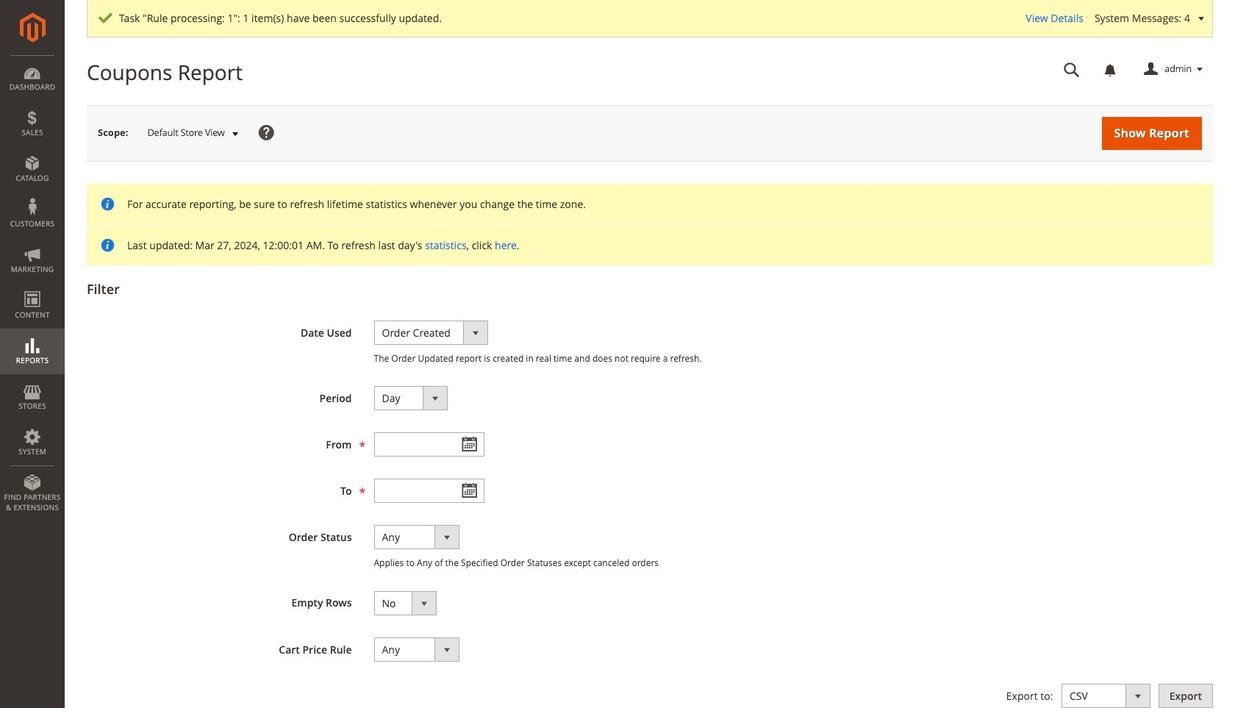 Task type: locate. For each thing, give the bounding box(es) containing it.
None text field
[[374, 479, 484, 503]]

None text field
[[1054, 57, 1091, 82], [374, 433, 484, 457], [1054, 57, 1091, 82], [374, 433, 484, 457]]

menu bar
[[0, 55, 65, 520]]

magento admin panel image
[[19, 13, 45, 43]]



